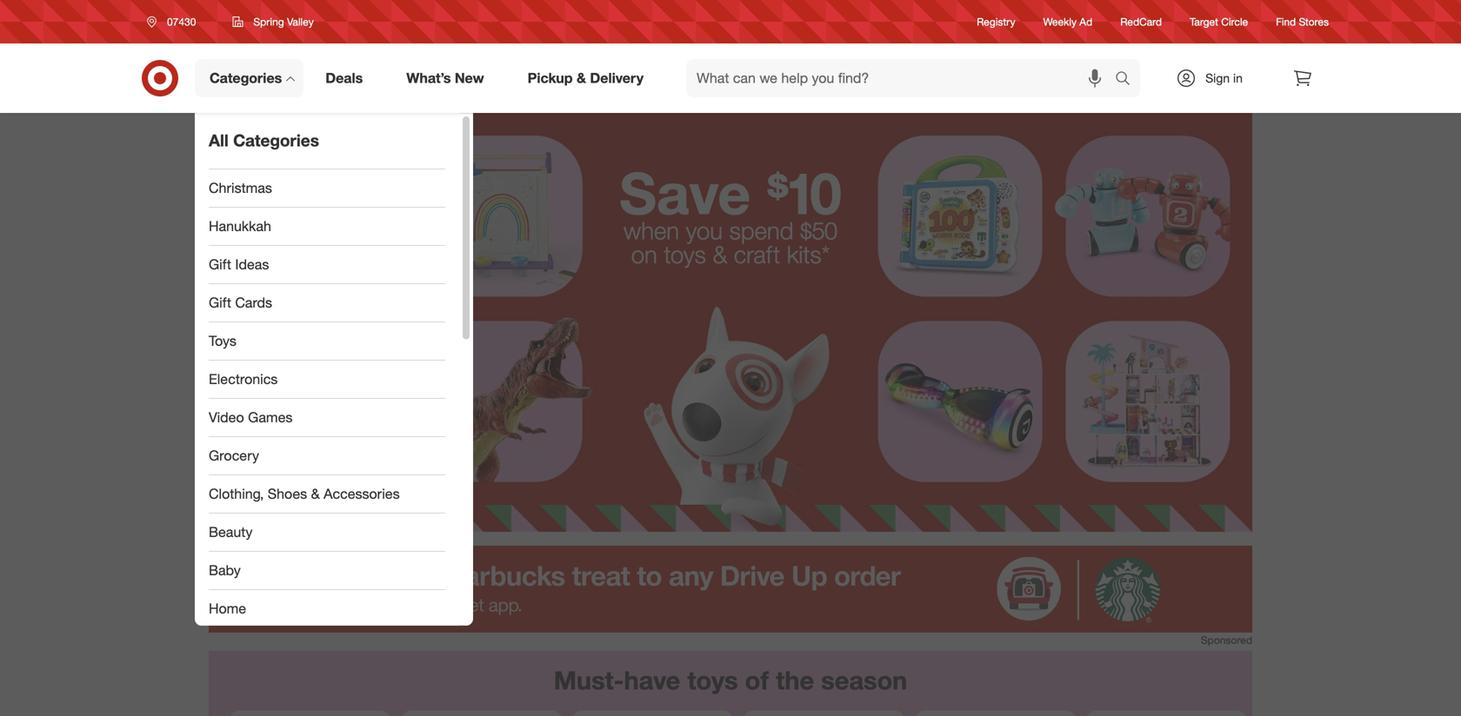 Task type: locate. For each thing, give the bounding box(es) containing it.
weekly ad
[[1044, 15, 1093, 28]]

gift ideas
[[209, 256, 269, 273]]

sign in link
[[1162, 59, 1270, 97]]

pickup
[[528, 70, 573, 87]]

weekly
[[1044, 15, 1077, 28]]

all categories
[[209, 131, 319, 151]]

toys right on at the left of page
[[664, 240, 706, 269]]

craft
[[734, 240, 781, 269]]

delivery
[[590, 70, 644, 87]]

1 vertical spatial &
[[713, 240, 728, 269]]

toys
[[209, 333, 237, 350]]

gift
[[209, 256, 231, 273], [209, 295, 231, 312]]

gift ideas link
[[195, 246, 459, 285]]

categories down spring
[[210, 70, 282, 87]]

sign
[[1206, 70, 1230, 86]]

in
[[1234, 70, 1243, 86]]

toys link
[[195, 323, 459, 361]]

gift left cards in the top left of the page
[[209, 295, 231, 312]]

0 vertical spatial gift
[[209, 256, 231, 273]]

1 vertical spatial gift
[[209, 295, 231, 312]]

search
[[1108, 71, 1149, 88]]

gift for gift cards
[[209, 295, 231, 312]]

0 vertical spatial categories
[[210, 70, 282, 87]]

gift left ideas
[[209, 256, 231, 273]]

sponsored
[[1201, 634, 1253, 647]]

clothing, shoes & accessories link
[[195, 476, 459, 514]]

1 vertical spatial toys
[[688, 666, 738, 697]]

all
[[209, 131, 229, 151]]

& right pickup
[[577, 70, 586, 87]]

toys left of
[[688, 666, 738, 697]]

must-have toys of the season
[[554, 666, 908, 697]]

$50
[[800, 216, 838, 245]]

clothing, shoes & accessories
[[209, 486, 400, 503]]

2 horizontal spatial &
[[713, 240, 728, 269]]

toys inside carousel region
[[688, 666, 738, 697]]

categories right all
[[233, 131, 319, 151]]

clothing,
[[209, 486, 264, 503]]

find stores link
[[1276, 14, 1329, 29]]

&
[[577, 70, 586, 87], [713, 240, 728, 269], [311, 486, 320, 503]]

& inside "when you spend $50 on toys & craft kits*"
[[713, 240, 728, 269]]

gift inside 'link'
[[209, 256, 231, 273]]

advertisement region
[[209, 546, 1253, 633]]

when you spend $50 on toys & craft kits*
[[624, 216, 838, 269]]

kits*
[[787, 240, 830, 269]]

categories
[[210, 70, 282, 87], [233, 131, 319, 151]]

accessories
[[324, 486, 400, 503]]

2 vertical spatial &
[[311, 486, 320, 503]]

2 gift from the top
[[209, 295, 231, 312]]

redcard link
[[1121, 14, 1162, 29]]

registry
[[977, 15, 1016, 28]]

grocery link
[[195, 438, 459, 476]]

& left craft
[[713, 240, 728, 269]]

video games
[[209, 409, 293, 426]]

0 vertical spatial toys
[[664, 240, 706, 269]]

video games link
[[195, 399, 459, 438]]

1 gift from the top
[[209, 256, 231, 273]]

shoes
[[268, 486, 307, 503]]

1 horizontal spatial &
[[577, 70, 586, 87]]

spring valley
[[254, 15, 314, 28]]

0 horizontal spatial &
[[311, 486, 320, 503]]

baby
[[209, 563, 241, 580]]

07430 button
[[136, 6, 214, 37]]

toys
[[664, 240, 706, 269], [688, 666, 738, 697]]

grocery
[[209, 448, 259, 465]]

& right shoes
[[311, 486, 320, 503]]



Task type: vqa. For each thing, say whether or not it's contained in the screenshot.
the video games link
yes



Task type: describe. For each thing, give the bounding box(es) containing it.
circle
[[1222, 15, 1249, 28]]

redcard
[[1121, 15, 1162, 28]]

games
[[248, 409, 293, 426]]

home link
[[195, 591, 459, 629]]

hanukkah
[[209, 218, 271, 235]]

new
[[455, 70, 484, 87]]

electronics link
[[195, 361, 459, 399]]

hanukkah link
[[195, 208, 459, 246]]

gift cards link
[[195, 285, 459, 323]]

beauty link
[[195, 514, 459, 552]]

beauty
[[209, 524, 253, 541]]

baby link
[[195, 552, 459, 591]]

sign in
[[1206, 70, 1243, 86]]

gift cards
[[209, 295, 272, 312]]

$10
[[767, 158, 842, 228]]

pickup & delivery
[[528, 70, 644, 87]]

electronics
[[209, 371, 278, 388]]

find stores
[[1276, 15, 1329, 28]]

deals link
[[311, 59, 385, 97]]

have
[[624, 666, 681, 697]]

save $10
[[620, 158, 842, 228]]

valley
[[287, 15, 314, 28]]

on
[[631, 240, 657, 269]]

spring valley button
[[221, 6, 325, 37]]

what's new link
[[392, 59, 506, 97]]

cards
[[235, 295, 272, 312]]

ideas
[[235, 256, 269, 273]]

target circle
[[1190, 15, 1249, 28]]

target
[[1190, 15, 1219, 28]]

you
[[686, 216, 723, 245]]

the
[[776, 666, 814, 697]]

when
[[624, 216, 680, 245]]

07430
[[167, 15, 196, 28]]

christmas
[[209, 180, 272, 197]]

season
[[821, 666, 908, 697]]

home
[[209, 601, 246, 618]]

target circle link
[[1190, 14, 1249, 29]]

christmas link
[[195, 170, 459, 208]]

stores
[[1299, 15, 1329, 28]]

1 vertical spatial categories
[[233, 131, 319, 151]]

weekly ad link
[[1044, 14, 1093, 29]]

pickup & delivery link
[[513, 59, 666, 97]]

save
[[620, 158, 751, 228]]

gift for gift ideas
[[209, 256, 231, 273]]

registry link
[[977, 14, 1016, 29]]

find
[[1276, 15, 1296, 28]]

search button
[[1108, 59, 1149, 101]]

What can we help you find? suggestions appear below search field
[[686, 59, 1120, 97]]

what's new
[[407, 70, 484, 87]]

must-
[[554, 666, 624, 697]]

0 vertical spatial &
[[577, 70, 586, 87]]

what's
[[407, 70, 451, 87]]

toys inside "when you spend $50 on toys & craft kits*"
[[664, 240, 706, 269]]

video
[[209, 409, 244, 426]]

carousel region
[[209, 652, 1253, 717]]

ad
[[1080, 15, 1093, 28]]

spend
[[730, 216, 794, 245]]

categories link
[[195, 59, 304, 97]]

of
[[745, 666, 769, 697]]

deals
[[326, 70, 363, 87]]

spring
[[254, 15, 284, 28]]



